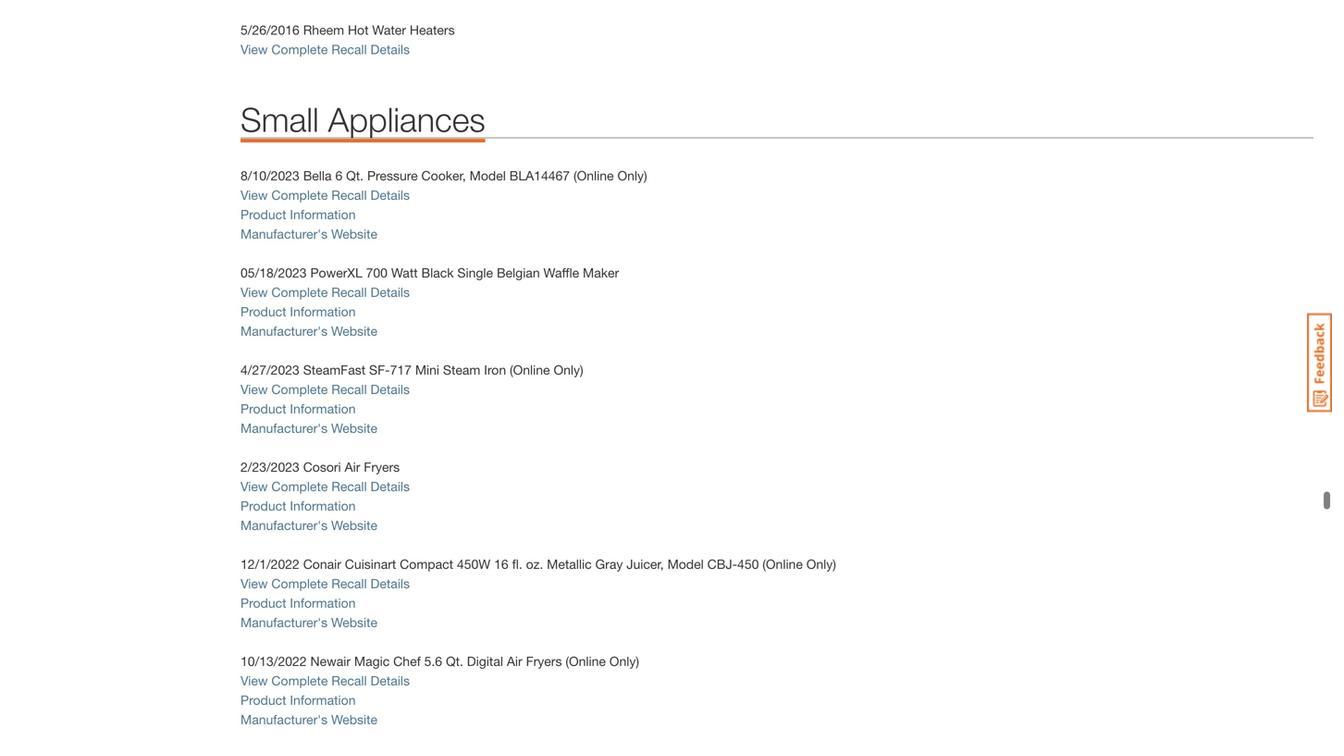 Task type: describe. For each thing, give the bounding box(es) containing it.
powerxl
[[310, 265, 362, 281]]

view inside '05/18/2023 powerxl 700 watt black single belgian waffle maker view complete recall details product information manufacturer's website'
[[241, 285, 268, 300]]

juicer,
[[627, 557, 664, 572]]

bella
[[303, 168, 332, 183]]

iron
[[484, 363, 506, 378]]

complete inside 10/13/2022 newair magic chef 5.6 qt. digital air fryers (online only) view complete recall details product information manufacturer's website
[[272, 673, 328, 689]]

digital
[[467, 654, 503, 669]]

6 manufacturer's website link from the top
[[241, 712, 378, 728]]

recall inside 12/1/2022 conair cuisinart compact 450w 16 fl. oz. metallic gray juicer, model cbj-450 (online only) view complete recall details product information manufacturer's website
[[332, 576, 367, 592]]

product inside 10/13/2022 newair magic chef 5.6 qt. digital air fryers (online only) view complete recall details product information manufacturer's website
[[241, 693, 286, 708]]

recall inside '05/18/2023 powerxl 700 watt black single belgian waffle maker view complete recall details product information manufacturer's website'
[[332, 285, 367, 300]]

details inside '05/18/2023 powerxl 700 watt black single belgian waffle maker view complete recall details product information manufacturer's website'
[[371, 285, 410, 300]]

information inside 2/23/2023 cosori air fryers view complete recall details product information manufacturer's website
[[290, 499, 356, 514]]

5/26/2016 rheem hot water heaters view complete recall details
[[241, 22, 458, 57]]

information inside 12/1/2022 conair cuisinart compact 450w 16 fl. oz. metallic gray juicer, model cbj-450 (online only) view complete recall details product information manufacturer's website
[[290, 596, 356, 611]]

qt. inside 8/10/2023 bella 6 qt. pressure cooker, model bla14467 (online only) view complete recall details product information manufacturer's website
[[346, 168, 364, 183]]

single
[[458, 265, 493, 281]]

manufacturer's inside 10/13/2022 newair magic chef 5.6 qt. digital air fryers (online only) view complete recall details product information manufacturer's website
[[241, 712, 328, 728]]

recall inside 8/10/2023 bella 6 qt. pressure cooker, model bla14467 (online only) view complete recall details product information manufacturer's website
[[332, 188, 367, 203]]

mini
[[415, 363, 440, 378]]

4 product information link from the top
[[241, 499, 356, 514]]

manufacturer's inside 4/27/2023 steamfast sf-717 mini steam iron (online only) view complete recall details product information manufacturer's website
[[241, 421, 328, 436]]

(online inside 4/27/2023 steamfast sf-717 mini steam iron (online only) view complete recall details product information manufacturer's website
[[510, 363, 550, 378]]

qt. inside 10/13/2022 newair magic chef 5.6 qt. digital air fryers (online only) view complete recall details product information manufacturer's website
[[446, 654, 464, 669]]

450w
[[457, 557, 491, 572]]

700
[[366, 265, 388, 281]]

black
[[422, 265, 454, 281]]

air inside 10/13/2022 newair magic chef 5.6 qt. digital air fryers (online only) view complete recall details product information manufacturer's website
[[507, 654, 523, 669]]

steam
[[443, 363, 481, 378]]

view inside '5/26/2016 rheem hot water heaters view complete recall details'
[[241, 41, 268, 57]]

10/13/2022 newair magic chef 5.6 qt. digital air fryers (online only) view complete recall details product information manufacturer's website
[[241, 654, 639, 728]]

chef
[[393, 654, 421, 669]]

information inside 8/10/2023 bella 6 qt. pressure cooker, model bla14467 (online only) view complete recall details product information manufacturer's website
[[290, 207, 356, 222]]

2 view complete recall details link from the top
[[241, 188, 410, 203]]

product inside 4/27/2023 steamfast sf-717 mini steam iron (online only) view complete recall details product information manufacturer's website
[[241, 401, 286, 417]]

fl.
[[512, 557, 523, 572]]

5 manufacturer's website link from the top
[[241, 615, 378, 630]]

details inside 8/10/2023 bella 6 qt. pressure cooker, model bla14467 (online only) view complete recall details product information manufacturer's website
[[371, 188, 410, 203]]

7 view complete recall details link from the top
[[241, 673, 410, 689]]

complete inside '05/18/2023 powerxl 700 watt black single belgian waffle maker view complete recall details product information manufacturer's website'
[[272, 285, 328, 300]]

complete inside 8/10/2023 bella 6 qt. pressure cooker, model bla14467 (online only) view complete recall details product information manufacturer's website
[[272, 188, 328, 203]]

belgian
[[497, 265, 540, 281]]

hot
[[348, 22, 369, 37]]

small
[[241, 99, 319, 139]]

6
[[335, 168, 343, 183]]

5.6
[[424, 654, 442, 669]]

details inside '5/26/2016 rheem hot water heaters view complete recall details'
[[371, 41, 410, 57]]

3 manufacturer's website link from the top
[[241, 421, 378, 436]]

website inside 12/1/2022 conair cuisinart compact 450w 16 fl. oz. metallic gray juicer, model cbj-450 (online only) view complete recall details product information manufacturer's website
[[331, 615, 378, 630]]

717
[[390, 363, 412, 378]]

recall inside 2/23/2023 cosori air fryers view complete recall details product information manufacturer's website
[[332, 479, 367, 494]]

website inside 10/13/2022 newair magic chef 5.6 qt. digital air fryers (online only) view complete recall details product information manufacturer's website
[[331, 712, 378, 728]]

complete inside 2/23/2023 cosori air fryers view complete recall details product information manufacturer's website
[[272, 479, 328, 494]]

(online inside 8/10/2023 bella 6 qt. pressure cooker, model bla14467 (online only) view complete recall details product information manufacturer's website
[[574, 168, 614, 183]]

complete inside 12/1/2022 conair cuisinart compact 450w 16 fl. oz. metallic gray juicer, model cbj-450 (online only) view complete recall details product information manufacturer's website
[[272, 576, 328, 592]]

watt
[[391, 265, 418, 281]]

only) inside 8/10/2023 bella 6 qt. pressure cooker, model bla14467 (online only) view complete recall details product information manufacturer's website
[[618, 168, 647, 183]]

12/1/2022
[[241, 557, 300, 572]]

05/18/2023 powerxl 700 watt black single belgian waffle maker view complete recall details product information manufacturer's website
[[241, 265, 619, 339]]

4/27/2023 steamfast sf-717 mini steam iron (online only) view complete recall details product information manufacturer's website
[[241, 363, 584, 436]]

6 product information link from the top
[[241, 693, 356, 708]]

oz.
[[526, 557, 543, 572]]

product inside 12/1/2022 conair cuisinart compact 450w 16 fl. oz. metallic gray juicer, model cbj-450 (online only) view complete recall details product information manufacturer's website
[[241, 596, 286, 611]]

information inside 10/13/2022 newair magic chef 5.6 qt. digital air fryers (online only) view complete recall details product information manufacturer's website
[[290, 693, 356, 708]]

product inside '05/18/2023 powerxl 700 watt black single belgian waffle maker view complete recall details product information manufacturer's website'
[[241, 304, 286, 319]]

manufacturer's inside 2/23/2023 cosori air fryers view complete recall details product information manufacturer's website
[[241, 518, 328, 533]]

details inside 2/23/2023 cosori air fryers view complete recall details product information manufacturer's website
[[371, 479, 410, 494]]

(online inside 12/1/2022 conair cuisinart compact 450w 16 fl. oz. metallic gray juicer, model cbj-450 (online only) view complete recall details product information manufacturer's website
[[763, 557, 803, 572]]

2 manufacturer's website link from the top
[[241, 324, 378, 339]]

only) inside 4/27/2023 steamfast sf-717 mini steam iron (online only) view complete recall details product information manufacturer's website
[[554, 363, 584, 378]]

5 product information link from the top
[[241, 596, 356, 611]]

cooker,
[[422, 168, 466, 183]]

sf-
[[369, 363, 390, 378]]

manufacturer's inside '05/18/2023 powerxl 700 watt black single belgian waffle maker view complete recall details product information manufacturer's website'
[[241, 324, 328, 339]]

conair
[[303, 557, 341, 572]]

fryers inside 10/13/2022 newair magic chef 5.6 qt. digital air fryers (online only) view complete recall details product information manufacturer's website
[[526, 654, 562, 669]]

6 view complete recall details link from the top
[[241, 576, 410, 592]]



Task type: vqa. For each thing, say whether or not it's contained in the screenshot.
12/1/2022 Conair Cuisinart Compact 450W 16 fl. oz. Metallic Gray Juicer, Model CBJ-450 (Online Only) View Complete Recall Details Product Information Manufacturer's Website
yes



Task type: locate. For each thing, give the bounding box(es) containing it.
2/23/2023 cosori air fryers view complete recall details product information manufacturer's website
[[241, 460, 410, 533]]

product down 05/18/2023
[[241, 304, 286, 319]]

3 view from the top
[[241, 285, 268, 300]]

(online right 450
[[763, 557, 803, 572]]

product down 4/27/2023
[[241, 401, 286, 417]]

0 horizontal spatial model
[[470, 168, 506, 183]]

details up cuisinart
[[371, 479, 410, 494]]

recall down cosori
[[332, 479, 367, 494]]

0 vertical spatial qt.
[[346, 168, 364, 183]]

recall
[[332, 41, 367, 57], [332, 188, 367, 203], [332, 285, 367, 300], [332, 382, 367, 397], [332, 479, 367, 494], [332, 576, 367, 592], [332, 673, 367, 689]]

4 details from the top
[[371, 382, 410, 397]]

1 horizontal spatial model
[[668, 557, 704, 572]]

product information link down 10/13/2022
[[241, 693, 356, 708]]

(online inside 10/13/2022 newair magic chef 5.6 qt. digital air fryers (online only) view complete recall details product information manufacturer's website
[[566, 654, 606, 669]]

view inside 2/23/2023 cosori air fryers view complete recall details product information manufacturer's website
[[241, 479, 268, 494]]

complete down cosori
[[272, 479, 328, 494]]

view complete recall details link down newair
[[241, 673, 410, 689]]

manufacturer's up 12/1/2022
[[241, 518, 328, 533]]

manufacturer's up '2/23/2023'
[[241, 421, 328, 436]]

model left cbj-
[[668, 557, 704, 572]]

cuisinart
[[345, 557, 396, 572]]

5 website from the top
[[331, 615, 378, 630]]

10/13/2022
[[241, 654, 307, 669]]

only) inside 12/1/2022 conair cuisinart compact 450w 16 fl. oz. metallic gray juicer, model cbj-450 (online only) view complete recall details product information manufacturer's website
[[807, 557, 836, 572]]

fryers
[[364, 460, 400, 475], [526, 654, 562, 669]]

(online right 'iron'
[[510, 363, 550, 378]]

manufacturer's down 10/13/2022
[[241, 712, 328, 728]]

rheem
[[303, 22, 344, 37]]

1 vertical spatial fryers
[[526, 654, 562, 669]]

2 view from the top
[[241, 188, 268, 203]]

0 horizontal spatial qt.
[[346, 168, 364, 183]]

(online right the bla14467
[[574, 168, 614, 183]]

view inside 4/27/2023 steamfast sf-717 mini steam iron (online only) view complete recall details product information manufacturer's website
[[241, 382, 268, 397]]

6 recall from the top
[[332, 576, 367, 592]]

view inside 8/10/2023 bella 6 qt. pressure cooker, model bla14467 (online only) view complete recall details product information manufacturer's website
[[241, 188, 268, 203]]

manufacturer's
[[241, 226, 328, 242], [241, 324, 328, 339], [241, 421, 328, 436], [241, 518, 328, 533], [241, 615, 328, 630], [241, 712, 328, 728]]

complete down conair
[[272, 576, 328, 592]]

manufacturer's website link up newair
[[241, 615, 378, 630]]

qt.
[[346, 168, 364, 183], [446, 654, 464, 669]]

5 information from the top
[[290, 596, 356, 611]]

compact
[[400, 557, 453, 572]]

view down 4/27/2023
[[241, 382, 268, 397]]

complete down rheem
[[272, 41, 328, 57]]

6 complete from the top
[[272, 576, 328, 592]]

5 product from the top
[[241, 596, 286, 611]]

1 product information link from the top
[[241, 207, 356, 222]]

view complete recall details link down cosori
[[241, 479, 410, 494]]

450
[[738, 557, 759, 572]]

manufacturer's website link up conair
[[241, 518, 378, 533]]

0 horizontal spatial air
[[345, 460, 360, 475]]

information
[[290, 207, 356, 222], [290, 304, 356, 319], [290, 401, 356, 417], [290, 499, 356, 514], [290, 596, 356, 611], [290, 693, 356, 708]]

view complete recall details link down powerxl
[[241, 285, 410, 300]]

recall down hot
[[332, 41, 367, 57]]

metallic
[[547, 557, 592, 572]]

6 product from the top
[[241, 693, 286, 708]]

8/10/2023 bella 6 qt. pressure cooker, model bla14467 (online only) view complete recall details product information manufacturer's website
[[241, 168, 647, 242]]

6 website from the top
[[331, 712, 378, 728]]

view down 05/18/2023
[[241, 285, 268, 300]]

7 view from the top
[[241, 673, 268, 689]]

product down 8/10/2023
[[241, 207, 286, 222]]

air right digital
[[507, 654, 523, 669]]

product information link down 05/18/2023
[[241, 304, 356, 319]]

4 information from the top
[[290, 499, 356, 514]]

4 view complete recall details link from the top
[[241, 382, 410, 397]]

manufacturer's website link up steamfast
[[241, 324, 378, 339]]

2 details from the top
[[371, 188, 410, 203]]

website up cosori
[[331, 421, 378, 436]]

2/23/2023
[[241, 460, 300, 475]]

model inside 8/10/2023 bella 6 qt. pressure cooker, model bla14467 (online only) view complete recall details product information manufacturer's website
[[470, 168, 506, 183]]

fryers inside 2/23/2023 cosori air fryers view complete recall details product information manufacturer's website
[[364, 460, 400, 475]]

(online
[[574, 168, 614, 183], [510, 363, 550, 378], [763, 557, 803, 572], [566, 654, 606, 669]]

5 view complete recall details link from the top
[[241, 479, 410, 494]]

view down '5/26/2016'
[[241, 41, 268, 57]]

manufacturer's inside 12/1/2022 conair cuisinart compact 450w 16 fl. oz. metallic gray juicer, model cbj-450 (online only) view complete recall details product information manufacturer's website
[[241, 615, 328, 630]]

view complete recall details link down conair
[[241, 576, 410, 592]]

complete down 05/18/2023
[[272, 285, 328, 300]]

recall down 6
[[332, 188, 367, 203]]

1 vertical spatial air
[[507, 654, 523, 669]]

website inside 4/27/2023 steamfast sf-717 mini steam iron (online only) view complete recall details product information manufacturer's website
[[331, 421, 378, 436]]

2 manufacturer's from the top
[[241, 324, 328, 339]]

manufacturer's website link up powerxl
[[241, 226, 378, 242]]

1 product from the top
[[241, 207, 286, 222]]

5/26/2016
[[241, 22, 300, 37]]

8/10/2023
[[241, 168, 300, 183]]

air inside 2/23/2023 cosori air fryers view complete recall details product information manufacturer's website
[[345, 460, 360, 475]]

product down 12/1/2022
[[241, 596, 286, 611]]

fryers right cosori
[[364, 460, 400, 475]]

qt. right 6
[[346, 168, 364, 183]]

website up steamfast
[[331, 324, 378, 339]]

complete inside '5/26/2016 rheem hot water heaters view complete recall details'
[[272, 41, 328, 57]]

1 vertical spatial model
[[668, 557, 704, 572]]

product inside 8/10/2023 bella 6 qt. pressure cooker, model bla14467 (online only) view complete recall details product information manufacturer's website
[[241, 207, 286, 222]]

recall down newair
[[332, 673, 367, 689]]

information down bella
[[290, 207, 356, 222]]

2 recall from the top
[[332, 188, 367, 203]]

information down conair
[[290, 596, 356, 611]]

1 manufacturer's from the top
[[241, 226, 328, 242]]

model right cooker,
[[470, 168, 506, 183]]

1 details from the top
[[371, 41, 410, 57]]

recall down steamfast
[[332, 382, 367, 397]]

2 information from the top
[[290, 304, 356, 319]]

website
[[331, 226, 378, 242], [331, 324, 378, 339], [331, 421, 378, 436], [331, 518, 378, 533], [331, 615, 378, 630], [331, 712, 378, 728]]

(online down 12/1/2022 conair cuisinart compact 450w 16 fl. oz. metallic gray juicer, model cbj-450 (online only) view complete recall details product information manufacturer's website
[[566, 654, 606, 669]]

0 horizontal spatial fryers
[[364, 460, 400, 475]]

5 details from the top
[[371, 479, 410, 494]]

0 vertical spatial model
[[470, 168, 506, 183]]

details down 717
[[371, 382, 410, 397]]

3 website from the top
[[331, 421, 378, 436]]

details down chef
[[371, 673, 410, 689]]

1 view complete recall details link from the top
[[241, 41, 410, 57]]

0 vertical spatial air
[[345, 460, 360, 475]]

cbj-
[[708, 557, 738, 572]]

4 manufacturer's from the top
[[241, 518, 328, 533]]

view down 12/1/2022
[[241, 576, 268, 592]]

3 product information link from the top
[[241, 401, 356, 417]]

3 complete from the top
[[272, 285, 328, 300]]

pressure
[[367, 168, 418, 183]]

heaters
[[410, 22, 455, 37]]

view complete recall details link down bella
[[241, 188, 410, 203]]

details inside 4/27/2023 steamfast sf-717 mini steam iron (online only) view complete recall details product information manufacturer's website
[[371, 382, 410, 397]]

manufacturer's website link
[[241, 226, 378, 242], [241, 324, 378, 339], [241, 421, 378, 436], [241, 518, 378, 533], [241, 615, 378, 630], [241, 712, 378, 728]]

feedback link image
[[1308, 313, 1333, 413]]

4 website from the top
[[331, 518, 378, 533]]

maker
[[583, 265, 619, 281]]

3 information from the top
[[290, 401, 356, 417]]

1 website from the top
[[331, 226, 378, 242]]

complete down 10/13/2022
[[272, 673, 328, 689]]

information down newair
[[290, 693, 356, 708]]

7 complete from the top
[[272, 673, 328, 689]]

appliances
[[328, 99, 486, 139]]

website up the magic
[[331, 615, 378, 630]]

product information link
[[241, 207, 356, 222], [241, 304, 356, 319], [241, 401, 356, 417], [241, 499, 356, 514], [241, 596, 356, 611], [241, 693, 356, 708]]

complete
[[272, 41, 328, 57], [272, 188, 328, 203], [272, 285, 328, 300], [272, 382, 328, 397], [272, 479, 328, 494], [272, 576, 328, 592], [272, 673, 328, 689]]

manufacturer's up 4/27/2023
[[241, 324, 328, 339]]

4 view from the top
[[241, 382, 268, 397]]

waffle
[[544, 265, 579, 281]]

2 website from the top
[[331, 324, 378, 339]]

1 horizontal spatial air
[[507, 654, 523, 669]]

3 recall from the top
[[332, 285, 367, 300]]

qt. right 5.6
[[446, 654, 464, 669]]

2 product information link from the top
[[241, 304, 356, 319]]

product inside 2/23/2023 cosori air fryers view complete recall details product information manufacturer's website
[[241, 499, 286, 514]]

newair
[[310, 654, 351, 669]]

1 information from the top
[[290, 207, 356, 222]]

5 manufacturer's from the top
[[241, 615, 328, 630]]

view inside 12/1/2022 conair cuisinart compact 450w 16 fl. oz. metallic gray juicer, model cbj-450 (online only) view complete recall details product information manufacturer's website
[[241, 576, 268, 592]]

website inside '05/18/2023 powerxl 700 watt black single belgian waffle maker view complete recall details product information manufacturer's website'
[[331, 324, 378, 339]]

information down steamfast
[[290, 401, 356, 417]]

details down cuisinart
[[371, 576, 410, 592]]

website up powerxl
[[331, 226, 378, 242]]

1 view from the top
[[241, 41, 268, 57]]

4 complete from the top
[[272, 382, 328, 397]]

complete inside 4/27/2023 steamfast sf-717 mini steam iron (online only) view complete recall details product information manufacturer's website
[[272, 382, 328, 397]]

product information link down 4/27/2023
[[241, 401, 356, 417]]

model
[[470, 168, 506, 183], [668, 557, 704, 572]]

complete down 4/27/2023
[[272, 382, 328, 397]]

0 vertical spatial fryers
[[364, 460, 400, 475]]

recall down cuisinart
[[332, 576, 367, 592]]

model inside 12/1/2022 conair cuisinart compact 450w 16 fl. oz. metallic gray juicer, model cbj-450 (online only) view complete recall details product information manufacturer's website
[[668, 557, 704, 572]]

product information link down bella
[[241, 207, 356, 222]]

recall inside 4/27/2023 steamfast sf-717 mini steam iron (online only) view complete recall details product information manufacturer's website
[[332, 382, 367, 397]]

recall inside '5/26/2016 rheem hot water heaters view complete recall details'
[[332, 41, 367, 57]]

5 recall from the top
[[332, 479, 367, 494]]

view complete recall details link down steamfast
[[241, 382, 410, 397]]

only) inside 10/13/2022 newair magic chef 5.6 qt. digital air fryers (online only) view complete recall details product information manufacturer's website
[[610, 654, 639, 669]]

only)
[[618, 168, 647, 183], [554, 363, 584, 378], [807, 557, 836, 572], [610, 654, 639, 669]]

website inside 8/10/2023 bella 6 qt. pressure cooker, model bla14467 (online only) view complete recall details product information manufacturer's website
[[331, 226, 378, 242]]

6 manufacturer's from the top
[[241, 712, 328, 728]]

product information link down cosori
[[241, 499, 356, 514]]

12/1/2022 conair cuisinart compact 450w 16 fl. oz. metallic gray juicer, model cbj-450 (online only) view complete recall details product information manufacturer's website
[[241, 557, 836, 630]]

details
[[371, 41, 410, 57], [371, 188, 410, 203], [371, 285, 410, 300], [371, 382, 410, 397], [371, 479, 410, 494], [371, 576, 410, 592], [371, 673, 410, 689]]

view
[[241, 41, 268, 57], [241, 188, 268, 203], [241, 285, 268, 300], [241, 382, 268, 397], [241, 479, 268, 494], [241, 576, 268, 592], [241, 673, 268, 689]]

recall down powerxl
[[332, 285, 367, 300]]

information down cosori
[[290, 499, 356, 514]]

details inside 10/13/2022 newair magic chef 5.6 qt. digital air fryers (online only) view complete recall details product information manufacturer's website
[[371, 673, 410, 689]]

details down "pressure" at the left
[[371, 188, 410, 203]]

manufacturer's website link up cosori
[[241, 421, 378, 436]]

manufacturer's website link down newair
[[241, 712, 378, 728]]

4/27/2023
[[241, 363, 300, 378]]

manufacturer's up 10/13/2022
[[241, 615, 328, 630]]

website down the magic
[[331, 712, 378, 728]]

3 view complete recall details link from the top
[[241, 285, 410, 300]]

1 manufacturer's website link from the top
[[241, 226, 378, 242]]

4 recall from the top
[[332, 382, 367, 397]]

view inside 10/13/2022 newair magic chef 5.6 qt. digital air fryers (online only) view complete recall details product information manufacturer's website
[[241, 673, 268, 689]]

2 product from the top
[[241, 304, 286, 319]]

information inside '05/18/2023 powerxl 700 watt black single belgian waffle maker view complete recall details product information manufacturer's website'
[[290, 304, 356, 319]]

product down 10/13/2022
[[241, 693, 286, 708]]

1 recall from the top
[[332, 41, 367, 57]]

view down '2/23/2023'
[[241, 479, 268, 494]]

manufacturer's inside 8/10/2023 bella 6 qt. pressure cooker, model bla14467 (online only) view complete recall details product information manufacturer's website
[[241, 226, 328, 242]]

1 horizontal spatial qt.
[[446, 654, 464, 669]]

information inside 4/27/2023 steamfast sf-717 mini steam iron (online only) view complete recall details product information manufacturer's website
[[290, 401, 356, 417]]

05/18/2023
[[241, 265, 307, 281]]

2 complete from the top
[[272, 188, 328, 203]]

1 complete from the top
[[272, 41, 328, 57]]

details down water
[[371, 41, 410, 57]]

cosori
[[303, 460, 341, 475]]

4 product from the top
[[241, 499, 286, 514]]

3 product from the top
[[241, 401, 286, 417]]

recall inside 10/13/2022 newair magic chef 5.6 qt. digital air fryers (online only) view complete recall details product information manufacturer's website
[[332, 673, 367, 689]]

1 horizontal spatial fryers
[[526, 654, 562, 669]]

information down powerxl
[[290, 304, 356, 319]]

small appliances
[[241, 99, 486, 139]]

details down 700
[[371, 285, 410, 300]]

complete down bella
[[272, 188, 328, 203]]

view down 10/13/2022
[[241, 673, 268, 689]]

view complete recall details link down rheem
[[241, 41, 410, 57]]

manufacturer's up 05/18/2023
[[241, 226, 328, 242]]

magic
[[354, 654, 390, 669]]

4 manufacturer's website link from the top
[[241, 518, 378, 533]]

website inside 2/23/2023 cosori air fryers view complete recall details product information manufacturer's website
[[331, 518, 378, 533]]

3 details from the top
[[371, 285, 410, 300]]

gray
[[596, 557, 623, 572]]

water
[[372, 22, 406, 37]]

steamfast
[[303, 363, 366, 378]]

7 recall from the top
[[332, 673, 367, 689]]

6 view from the top
[[241, 576, 268, 592]]

fryers right digital
[[526, 654, 562, 669]]

7 details from the top
[[371, 673, 410, 689]]

5 complete from the top
[[272, 479, 328, 494]]

6 information from the top
[[290, 693, 356, 708]]

5 view from the top
[[241, 479, 268, 494]]

view down 8/10/2023
[[241, 188, 268, 203]]

details inside 12/1/2022 conair cuisinart compact 450w 16 fl. oz. metallic gray juicer, model cbj-450 (online only) view complete recall details product information manufacturer's website
[[371, 576, 410, 592]]

air right cosori
[[345, 460, 360, 475]]

product down '2/23/2023'
[[241, 499, 286, 514]]

air
[[345, 460, 360, 475], [507, 654, 523, 669]]

bla14467
[[510, 168, 570, 183]]

3 manufacturer's from the top
[[241, 421, 328, 436]]

view complete recall details link
[[241, 41, 410, 57], [241, 188, 410, 203], [241, 285, 410, 300], [241, 382, 410, 397], [241, 479, 410, 494], [241, 576, 410, 592], [241, 673, 410, 689]]

1 vertical spatial qt.
[[446, 654, 464, 669]]

product information link down conair
[[241, 596, 356, 611]]

16
[[494, 557, 509, 572]]

website up cuisinart
[[331, 518, 378, 533]]

6 details from the top
[[371, 576, 410, 592]]

product
[[241, 207, 286, 222], [241, 304, 286, 319], [241, 401, 286, 417], [241, 499, 286, 514], [241, 596, 286, 611], [241, 693, 286, 708]]



